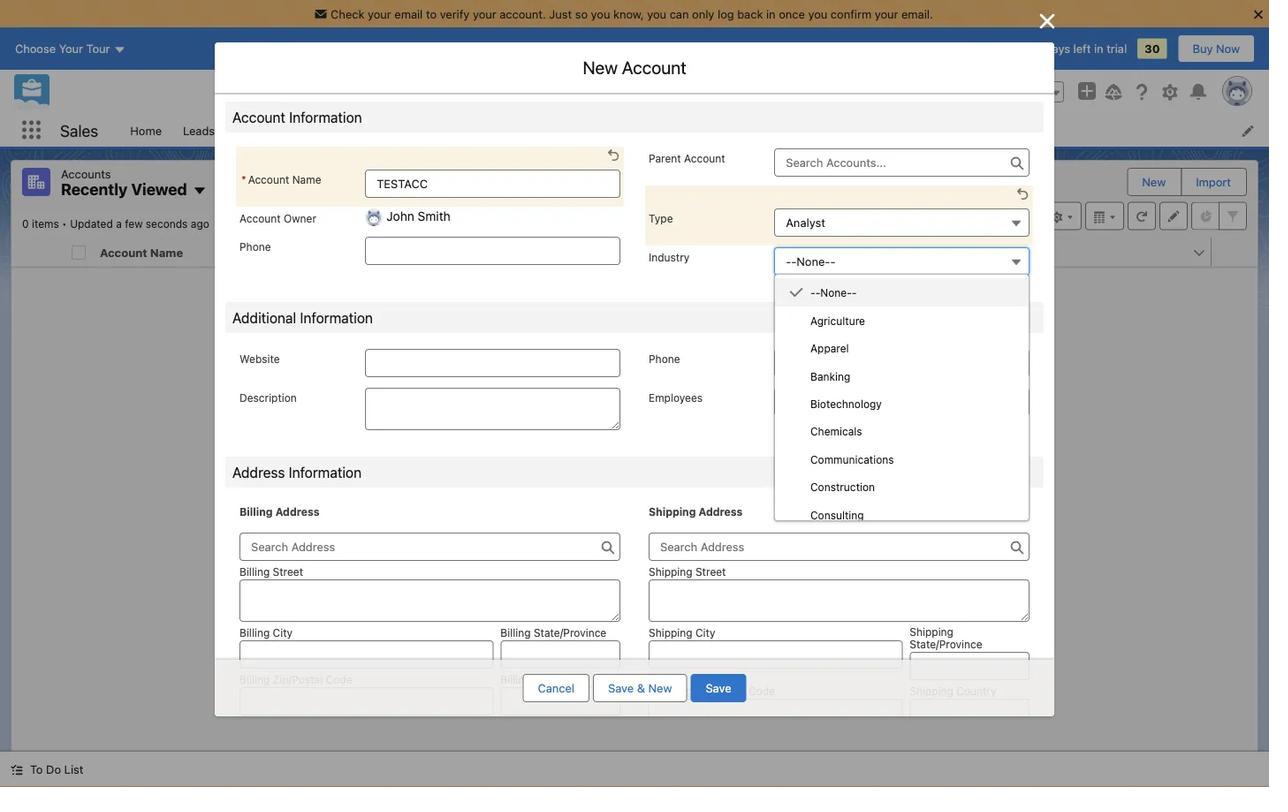 Task type: locate. For each thing, give the bounding box(es) containing it.
account owner alias button
[[839, 238, 1193, 267]]

billing country
[[501, 674, 574, 686]]

information
[[289, 109, 362, 126], [300, 309, 373, 326], [289, 464, 362, 481]]

recently
[[61, 180, 128, 199]]

cell
[[65, 238, 93, 267]]

1 horizontal spatial code
[[749, 685, 775, 698]]

shipping for shipping city
[[649, 627, 693, 639]]

city up save button
[[696, 627, 716, 639]]

billing for billing city
[[240, 627, 270, 639]]

billing for billing address
[[240, 506, 273, 518]]

group
[[1027, 81, 1065, 103]]

1 horizontal spatial your
[[473, 7, 497, 20]]

Billing Zip/Postal Code text field
[[240, 688, 494, 716]]

owner
[[284, 212, 317, 225], [897, 246, 934, 259]]

now
[[1217, 42, 1241, 55]]

email
[[395, 7, 423, 20]]

to
[[426, 7, 437, 20]]

list
[[120, 114, 1270, 147]]

text default image
[[11, 764, 23, 777]]

your left email.
[[875, 7, 899, 20]]

search address text field down consulting
[[649, 533, 1030, 561]]

viewed
[[587, 479, 624, 493]]

2 search address text field from the left
[[649, 533, 1030, 561]]

None text field
[[365, 170, 621, 198]]

save inside button
[[608, 682, 634, 695]]

address down recently.
[[699, 506, 743, 518]]

city for shipping city
[[696, 627, 716, 639]]

you right the once
[[809, 7, 828, 20]]

2 city from the left
[[696, 627, 716, 639]]

analyst
[[786, 216, 826, 229]]

save & new
[[608, 682, 672, 695]]

0 horizontal spatial street
[[273, 566, 303, 578]]

shipping for shipping state/province
[[910, 626, 954, 638]]

none- up agriculture
[[821, 287, 852, 299]]

billing for billing street
[[240, 566, 270, 578]]

--none-- up text default image
[[786, 255, 836, 268]]

billing street
[[240, 566, 303, 578]]

city
[[273, 627, 293, 639], [696, 627, 716, 639]]

state/province up shipping state/province text field
[[910, 638, 983, 651]]

owner down type, analyst button
[[897, 246, 934, 259]]

search address text field for shipping state/province
[[649, 533, 1030, 561]]

city for billing city
[[273, 627, 293, 639]]

you haven't viewed any accounts recently. try switching list views.
[[521, 479, 748, 510]]

street for billing street
[[273, 566, 303, 578]]

account inside button
[[100, 246, 147, 259]]

billing zip/postal code
[[240, 674, 352, 686]]

chemicals
[[811, 426, 863, 438]]

account name button
[[93, 238, 447, 267]]

in
[[767, 7, 776, 20], [1095, 42, 1104, 55]]

1 horizontal spatial zip/postal
[[696, 685, 746, 698]]

billing up billing state/province text field
[[501, 627, 531, 639]]

quotes list item
[[913, 114, 996, 147]]

dashboards list item
[[719, 114, 827, 147]]

shipping for shipping zip/postal code
[[649, 685, 693, 698]]

list
[[646, 497, 661, 510]]

account right *
[[248, 173, 289, 186]]

phone
[[240, 241, 271, 253], [649, 353, 681, 365]]

text default image
[[790, 286, 804, 300]]

billing left cancel
[[501, 674, 531, 686]]

--none-- option
[[775, 279, 1029, 307]]

recently viewed status
[[22, 218, 70, 230]]

1 vertical spatial accounts
[[61, 167, 111, 180]]

0 vertical spatial in
[[767, 7, 776, 20]]

-
[[786, 255, 792, 268], [792, 255, 797, 268], [831, 255, 836, 268], [811, 287, 816, 299], [816, 287, 821, 299], [852, 287, 857, 299]]

buy now
[[1193, 42, 1241, 55]]

1 vertical spatial owner
[[897, 246, 934, 259]]

so
[[575, 7, 588, 20]]

name
[[292, 173, 321, 186], [150, 246, 183, 259]]

new right "&"
[[649, 682, 672, 695]]

your right verify
[[473, 7, 497, 20]]

0 vertical spatial phone
[[240, 241, 271, 253]]

zip/postal for billing
[[273, 674, 323, 686]]

1 horizontal spatial city
[[696, 627, 716, 639]]

list item
[[236, 147, 624, 207]]

0 vertical spatial new
[[583, 57, 618, 78]]

leads list item
[[172, 114, 249, 147]]

save inside button
[[706, 682, 732, 695]]

haven't
[[544, 479, 584, 493]]

your
[[368, 7, 391, 20], [473, 7, 497, 20], [875, 7, 899, 20]]

save left "&"
[[608, 682, 634, 695]]

account down forecasts link
[[684, 152, 726, 164]]

days left in trial
[[1044, 42, 1128, 55]]

1 horizontal spatial phone text field
[[775, 349, 1030, 378]]

status containing you haven't viewed any accounts recently.
[[521, 478, 748, 512]]

1 horizontal spatial name
[[292, 173, 321, 186]]

shipping inside shipping state/province
[[910, 626, 954, 638]]

a
[[116, 218, 122, 230]]

None search field
[[828, 202, 1040, 230]]

parent
[[649, 152, 681, 164]]

3 your from the left
[[875, 7, 899, 20]]

1 vertical spatial name
[[150, 246, 183, 259]]

phone element
[[466, 238, 850, 267]]

1 horizontal spatial country
[[957, 685, 997, 698]]

you left the can
[[647, 7, 667, 20]]

cancel button
[[523, 675, 590, 703]]

2 horizontal spatial your
[[875, 7, 899, 20]]

1 horizontal spatial state/province
[[910, 638, 983, 651]]

new
[[583, 57, 618, 78], [1143, 176, 1167, 189], [649, 682, 672, 695]]

state/province for billing
[[534, 627, 607, 639]]

leave
[[944, 42, 975, 55]]

opportunities list item
[[435, 114, 553, 147]]

accounts up views.
[[649, 479, 700, 493]]

viewed
[[131, 180, 187, 199]]

1 horizontal spatial search address text field
[[649, 533, 1030, 561]]

2 save from the left
[[706, 682, 732, 695]]

0 horizontal spatial phone
[[240, 241, 271, 253]]

save for save & new
[[608, 682, 634, 695]]

none- up text default image
[[797, 255, 831, 268]]

1 vertical spatial new
[[1143, 176, 1167, 189]]

action image
[[1212, 238, 1258, 267]]

name down seconds
[[150, 246, 183, 259]]

0 horizontal spatial owner
[[284, 212, 317, 225]]

name up account owner
[[292, 173, 321, 186]]

none-
[[797, 255, 831, 268], [821, 287, 852, 299]]

country for billing country
[[534, 674, 574, 686]]

1 city from the left
[[273, 627, 293, 639]]

new button
[[1129, 169, 1181, 195]]

reports list item
[[827, 114, 913, 147]]

zip/postal up shipping zip/postal code text field on the right of the page
[[696, 685, 746, 698]]

0 horizontal spatial country
[[534, 674, 574, 686]]

1 horizontal spatial new
[[649, 682, 672, 695]]

owner up account name element
[[284, 212, 317, 225]]

1 vertical spatial none-
[[821, 287, 852, 299]]

0 vertical spatial --none--
[[786, 255, 836, 268]]

your left 'email'
[[368, 7, 391, 20]]

street down shipping address
[[696, 566, 726, 578]]

forecasts link
[[645, 114, 719, 147]]

accounts inside list item
[[259, 124, 309, 137]]

item number element
[[11, 238, 65, 267]]

code for billing zip/postal code
[[326, 674, 352, 686]]

check your email to verify your account. just so you know, you can only log back in once you confirm your email.
[[331, 7, 934, 20]]

0 horizontal spatial in
[[767, 7, 776, 20]]

action element
[[1212, 238, 1258, 267]]

seconds
[[146, 218, 188, 230]]

0 horizontal spatial search address text field
[[240, 533, 621, 561]]

new up search... button
[[583, 57, 618, 78]]

account down type, analyst button
[[846, 246, 894, 259]]

1 horizontal spatial phone
[[649, 353, 681, 365]]

0 horizontal spatial your
[[368, 7, 391, 20]]

communications
[[811, 454, 894, 466]]

accounts up * account name
[[259, 124, 309, 137]]

city up 'billing zip/postal code'
[[273, 627, 293, 639]]

just
[[549, 7, 572, 20]]

2 your from the left
[[473, 7, 497, 20]]

days
[[1044, 42, 1071, 55]]

new left import button
[[1143, 176, 1167, 189]]

phone down account owner
[[240, 241, 271, 253]]

2 horizontal spatial accounts
[[649, 479, 700, 493]]

1 vertical spatial phone
[[649, 353, 681, 365]]

accounts
[[259, 124, 309, 137], [61, 167, 111, 180], [649, 479, 700, 493]]

1 horizontal spatial accounts
[[259, 124, 309, 137]]

Shipping Country text field
[[910, 699, 1030, 728]]

1 your from the left
[[368, 7, 391, 20]]

0 vertical spatial information
[[289, 109, 362, 126]]

you right so
[[591, 7, 611, 20]]

code up shipping zip/postal code text field on the right of the page
[[749, 685, 775, 698]]

additional information
[[233, 309, 373, 326]]

accounts down the sales
[[61, 167, 111, 180]]

accounts list item
[[249, 114, 343, 147]]

Employees text field
[[775, 388, 1030, 416]]

1 save from the left
[[608, 682, 634, 695]]

0 vertical spatial accounts
[[259, 124, 309, 137]]

2 you from the left
[[647, 7, 667, 20]]

calendar list item
[[553, 114, 645, 147]]

Billing Street text field
[[240, 580, 621, 622]]

1 vertical spatial in
[[1095, 42, 1104, 55]]

* account name
[[241, 173, 321, 186]]

calendar
[[564, 124, 611, 137]]

1 horizontal spatial owner
[[897, 246, 934, 259]]

account information
[[233, 109, 362, 126]]

billing down address information
[[240, 506, 273, 518]]

status
[[521, 478, 748, 512]]

country up billing country text field
[[534, 674, 574, 686]]

country
[[534, 674, 574, 686], [957, 685, 997, 698]]

1 vertical spatial --none--
[[811, 287, 857, 299]]

save button
[[691, 675, 747, 703]]

3 you from the left
[[809, 7, 828, 20]]

billing down billing city on the left
[[240, 674, 270, 686]]

information for account information
[[289, 109, 362, 126]]

do
[[46, 764, 61, 777]]

new inside recently viewed|accounts|list view element
[[1143, 176, 1167, 189]]

0 vertical spatial none-
[[797, 255, 831, 268]]

Phone text field
[[365, 237, 621, 265], [775, 349, 1030, 378]]

--none-- up agriculture
[[811, 287, 857, 299]]

state/province up billing state/province text field
[[534, 627, 607, 639]]

Shipping City text field
[[649, 641, 903, 669]]

2 street from the left
[[696, 566, 726, 578]]

billing
[[240, 506, 273, 518], [240, 566, 270, 578], [240, 627, 270, 639], [501, 627, 531, 639], [240, 674, 270, 686], [501, 674, 531, 686]]

list
[[64, 764, 83, 777]]

1 horizontal spatial street
[[696, 566, 726, 578]]

0 vertical spatial phone text field
[[365, 237, 621, 265]]

0
[[22, 218, 29, 230]]

shipping zip/postal code
[[649, 685, 775, 698]]

owner inside button
[[897, 246, 934, 259]]

none- inside option
[[821, 287, 852, 299]]

feedback
[[978, 42, 1030, 55]]

status inside recently viewed|accounts|list view element
[[521, 478, 748, 512]]

save up shipping zip/postal code text field on the right of the page
[[706, 682, 732, 695]]

shipping state/province
[[910, 626, 983, 651]]

0 vertical spatial owner
[[284, 212, 317, 225]]

phone up employees
[[649, 353, 681, 365]]

1 horizontal spatial in
[[1095, 42, 1104, 55]]

contacts
[[353, 124, 402, 137]]

2 horizontal spatial new
[[1143, 176, 1167, 189]]

1 vertical spatial information
[[300, 309, 373, 326]]

Website text field
[[365, 349, 621, 378]]

0 horizontal spatial save
[[608, 682, 634, 695]]

0 horizontal spatial new
[[583, 57, 618, 78]]

1 street from the left
[[273, 566, 303, 578]]

billing for billing state/province
[[501, 627, 531, 639]]

try
[[572, 497, 589, 510]]

2 horizontal spatial you
[[809, 7, 828, 20]]

code
[[326, 674, 352, 686], [749, 685, 775, 698]]

select list display image
[[1086, 202, 1125, 230]]

1 horizontal spatial save
[[706, 682, 732, 695]]

alias
[[937, 246, 965, 259]]

2 vertical spatial accounts
[[649, 479, 700, 493]]

country up shipping country text box
[[957, 685, 997, 698]]

parent account
[[649, 152, 726, 164]]

items
[[32, 218, 59, 230]]

state/province for shipping
[[910, 638, 983, 651]]

to do list button
[[0, 752, 94, 788]]

zip/postal for shipping
[[696, 685, 746, 698]]

Shipping State/Province text field
[[910, 653, 1030, 681]]

0 horizontal spatial you
[[591, 7, 611, 20]]

0 horizontal spatial code
[[326, 674, 352, 686]]

reports link
[[827, 114, 890, 147]]

0 horizontal spatial city
[[273, 627, 293, 639]]

import button
[[1182, 169, 1246, 195]]

search address text field up billing street text field
[[240, 533, 621, 561]]

any
[[627, 479, 646, 493]]

in right back
[[767, 7, 776, 20]]

zip/postal down billing city on the left
[[273, 674, 323, 686]]

list containing home
[[120, 114, 1270, 147]]

2 vertical spatial information
[[289, 464, 362, 481]]

account down a
[[100, 246, 147, 259]]

code up billing zip/postal code text field
[[326, 674, 352, 686]]

information for additional information
[[300, 309, 373, 326]]

list box
[[775, 274, 1030, 529]]

billing up billing city on the left
[[240, 566, 270, 578]]

save
[[608, 682, 634, 695], [706, 682, 732, 695]]

0 horizontal spatial zip/postal
[[273, 674, 323, 686]]

account up search... button
[[622, 57, 687, 78]]

billing for billing country
[[501, 674, 531, 686]]

owner for account owner alias
[[897, 246, 934, 259]]

--none--
[[786, 255, 836, 268], [811, 287, 857, 299]]

0 horizontal spatial name
[[150, 246, 183, 259]]

Search Address text field
[[240, 533, 621, 561], [649, 533, 1030, 561]]

state/province
[[534, 627, 607, 639], [910, 638, 983, 651]]

1 search address text field from the left
[[240, 533, 621, 561]]

0 horizontal spatial state/province
[[534, 627, 607, 639]]

0 vertical spatial name
[[292, 173, 321, 186]]

address down address information
[[276, 506, 320, 518]]

sales
[[60, 121, 98, 140]]

in right left at top right
[[1095, 42, 1104, 55]]

billing for billing zip/postal code
[[240, 674, 270, 686]]

street down the billing address
[[273, 566, 303, 578]]

1 horizontal spatial you
[[647, 7, 667, 20]]

owner for account owner
[[284, 212, 317, 225]]

billing up 'billing zip/postal code'
[[240, 627, 270, 639]]



Task type: describe. For each thing, give the bounding box(es) containing it.
address for shipping
[[699, 506, 743, 518]]

new for new
[[1143, 176, 1167, 189]]

forecasts
[[656, 124, 708, 137]]

account owner alias element
[[839, 238, 1223, 267]]

new account
[[583, 57, 687, 78]]

1 vertical spatial phone text field
[[775, 349, 1030, 378]]

Billing Country text field
[[501, 688, 621, 716]]

item number image
[[11, 238, 65, 267]]

account inside button
[[846, 246, 894, 259]]

industry
[[649, 251, 690, 263]]

billing state/province
[[501, 627, 607, 639]]

account owner alias
[[846, 246, 965, 259]]

save & new button
[[593, 675, 687, 703]]

list item containing *
[[236, 147, 624, 207]]

--none-- inside option
[[811, 287, 857, 299]]

leads
[[183, 124, 215, 137]]

name inside list item
[[292, 173, 321, 186]]

know,
[[614, 7, 644, 20]]

to
[[30, 764, 43, 777]]

address information
[[233, 464, 362, 481]]

type analyst
[[649, 212, 826, 229]]

billing address
[[240, 506, 320, 518]]

billing city
[[240, 627, 293, 639]]

account right leads link
[[233, 109, 286, 126]]

employees
[[649, 392, 703, 404]]

account up account name button
[[240, 212, 281, 225]]

street for shipping street
[[696, 566, 726, 578]]

verify
[[440, 7, 470, 20]]

email.
[[902, 7, 934, 20]]

agriculture
[[811, 315, 866, 327]]

--none-- inside "industry" button
[[786, 255, 836, 268]]

Shipping Zip/Postal Code text field
[[649, 699, 903, 728]]

leave feedback link
[[944, 42, 1030, 55]]

shipping for shipping street
[[649, 566, 693, 578]]

biotechnology
[[811, 398, 882, 411]]

contacts link
[[343, 114, 412, 147]]

0 horizontal spatial accounts
[[61, 167, 111, 180]]

account owner
[[240, 212, 317, 225]]

contacts list item
[[343, 114, 435, 147]]

home link
[[120, 114, 172, 147]]

none- inside "industry" button
[[797, 255, 831, 268]]

code for shipping zip/postal code
[[749, 685, 775, 698]]

analyst list item
[[645, 186, 1034, 246]]

list view controls image
[[1043, 202, 1082, 230]]

trial
[[1107, 42, 1128, 55]]

Type button
[[775, 209, 1030, 237]]

Shipping Street text field
[[649, 580, 1030, 622]]

calendar link
[[553, 114, 622, 147]]

Industry button
[[775, 248, 1030, 276]]

opportunities link
[[435, 114, 530, 147]]

import
[[1197, 176, 1232, 189]]

Billing City text field
[[240, 641, 494, 669]]

accounts link
[[249, 114, 320, 147]]

search address text field for billing state/province
[[240, 533, 621, 561]]

0 items • updated a few seconds ago
[[22, 218, 209, 230]]

Parent Account text field
[[775, 149, 1030, 177]]

•
[[62, 218, 67, 230]]

website
[[240, 353, 280, 365]]

search... button
[[431, 78, 784, 106]]

accounts image
[[22, 168, 50, 196]]

shipping for shipping country
[[910, 685, 954, 698]]

address for billing
[[276, 506, 320, 518]]

country for shipping country
[[957, 685, 997, 698]]

banking
[[811, 371, 851, 383]]

save for save
[[706, 682, 732, 695]]

2 vertical spatial new
[[649, 682, 672, 695]]

Search Recently Viewed list view. search field
[[828, 202, 1040, 230]]

updated
[[70, 218, 113, 230]]

address up the billing address
[[233, 464, 285, 481]]

cell inside recently viewed|accounts|list view element
[[65, 238, 93, 267]]

to do list
[[30, 764, 83, 777]]

shipping for shipping address
[[649, 506, 696, 518]]

none text field inside list item
[[365, 170, 621, 198]]

inverse image
[[1037, 11, 1058, 32]]

0 horizontal spatial phone text field
[[365, 237, 621, 265]]

search...
[[465, 85, 512, 99]]

Description text field
[[365, 388, 621, 431]]

dashboards
[[729, 124, 794, 137]]

information for address information
[[289, 464, 362, 481]]

shipping street
[[649, 566, 726, 578]]

leave feedback
[[944, 42, 1030, 55]]

30
[[1145, 42, 1161, 55]]

recently viewed
[[61, 180, 187, 199]]

account name element
[[93, 238, 477, 267]]

new for new account
[[583, 57, 618, 78]]

switching
[[592, 497, 643, 510]]

list box containing --none--
[[775, 274, 1030, 529]]

1 you from the left
[[591, 7, 611, 20]]

you
[[521, 479, 541, 493]]

can
[[670, 7, 689, 20]]

consulting
[[811, 509, 864, 521]]

shipping country
[[910, 685, 997, 698]]

description
[[240, 392, 297, 404]]

phone for leftmost phone text field
[[240, 241, 271, 253]]

buy
[[1193, 42, 1214, 55]]

shipping address
[[649, 506, 743, 518]]

home
[[130, 124, 162, 137]]

recently.
[[703, 479, 748, 493]]

quotes link
[[913, 114, 973, 147]]

construction
[[811, 481, 875, 494]]

recently viewed|accounts|list view element
[[11, 160, 1259, 752]]

name inside account name button
[[150, 246, 183, 259]]

account.
[[500, 7, 546, 20]]

only
[[692, 7, 715, 20]]

few
[[125, 218, 143, 230]]

account name
[[100, 246, 183, 259]]

left
[[1074, 42, 1091, 55]]

*
[[241, 173, 246, 186]]

phone for the bottommost phone text field
[[649, 353, 681, 365]]

apparel
[[811, 343, 849, 355]]

accounts inside you haven't viewed any accounts recently. try switching list views.
[[649, 479, 700, 493]]

account inside list item
[[248, 173, 289, 186]]

additional
[[233, 309, 296, 326]]

once
[[779, 7, 805, 20]]

back
[[738, 7, 763, 20]]

dashboards link
[[719, 114, 804, 147]]

type
[[649, 212, 673, 225]]

Billing State/Province text field
[[501, 641, 621, 669]]

&
[[637, 682, 645, 695]]

opportunities
[[446, 124, 519, 137]]

check
[[331, 7, 365, 20]]

confirm
[[831, 7, 872, 20]]



Task type: vqa. For each thing, say whether or not it's contained in the screenshot.
No more past activities to load. status
no



